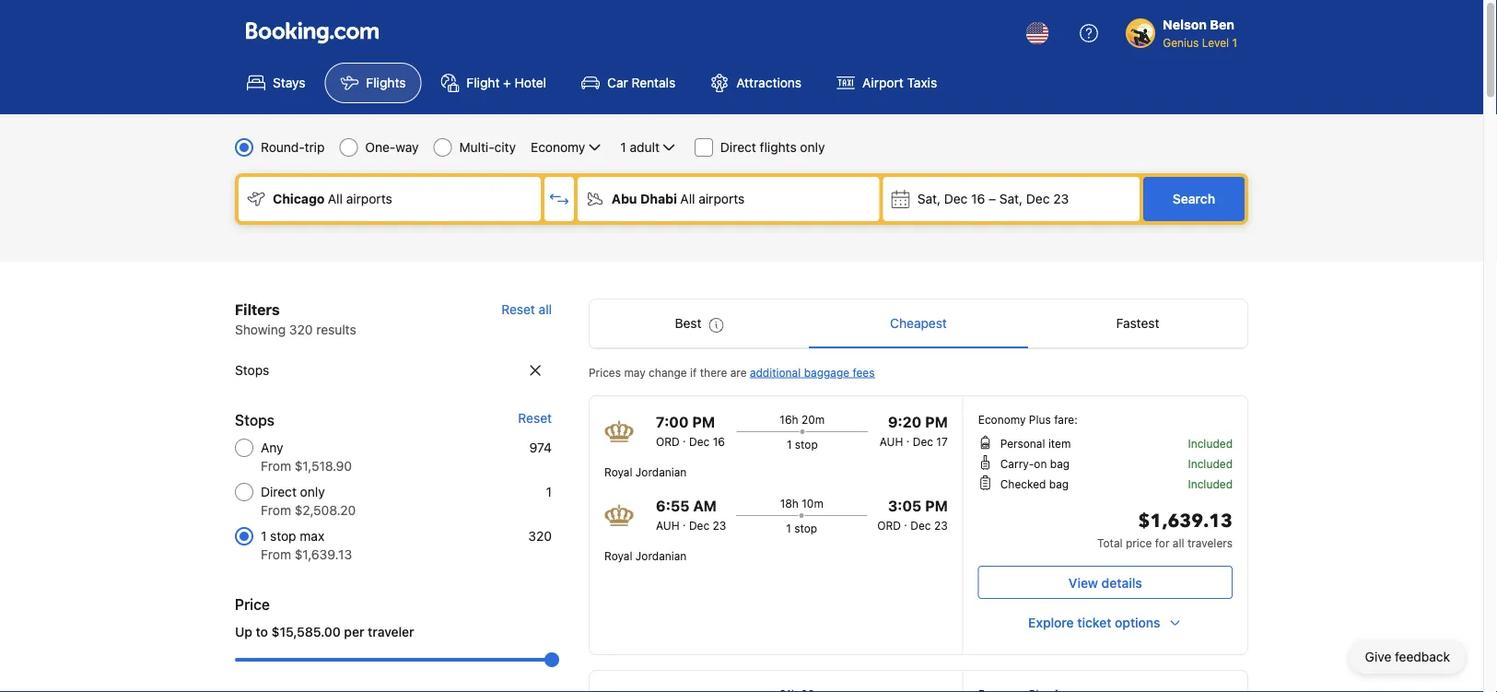 Task type: vqa. For each thing, say whether or not it's contained in the screenshot.
traveler
yes



Task type: describe. For each thing, give the bounding box(es) containing it.
2 royal jordanian from the top
[[604, 549, 687, 562]]

stop inside 1 stop max from $1,639.13
[[270, 528, 296, 544]]

best
[[675, 316, 702, 331]]

for
[[1155, 536, 1170, 549]]

$1,639.13 total price for all travelers
[[1097, 509, 1233, 549]]

nelson
[[1163, 17, 1207, 32]]

1 inside 1 stop max from $1,639.13
[[261, 528, 267, 544]]

0 vertical spatial only
[[800, 140, 825, 155]]

there
[[700, 366, 727, 379]]

city
[[495, 140, 516, 155]]

7:00
[[656, 413, 689, 431]]

prices
[[589, 366, 621, 379]]

view details
[[1069, 575, 1142, 590]]

flight
[[467, 75, 500, 90]]

2 jordanian from the top
[[636, 549, 687, 562]]

$1,639.13 inside $1,639.13 total price for all travelers
[[1139, 509, 1233, 534]]

1 airports from the left
[[346, 191, 392, 206]]

any
[[261, 440, 283, 455]]

multi-
[[459, 140, 495, 155]]

view details button
[[978, 566, 1233, 599]]

may
[[624, 366, 646, 379]]

prices may change if there are additional baggage fees
[[589, 366, 875, 379]]

from inside 1 stop max from $1,639.13
[[261, 547, 291, 562]]

1 inside nelson ben genius level 1
[[1232, 36, 1238, 49]]

3:05
[[888, 497, 922, 515]]

1 inside popup button
[[621, 140, 626, 155]]

rentals
[[632, 75, 676, 90]]

carry-on bag
[[1000, 457, 1070, 470]]

flight + hotel
[[467, 75, 547, 90]]

abu dhabi all airports
[[612, 191, 745, 206]]

from inside any from $1,518.90
[[261, 458, 291, 474]]

1 horizontal spatial 320
[[528, 528, 552, 544]]

reset all button
[[502, 299, 552, 321]]

$2,508.20
[[295, 503, 356, 518]]

airport taxis link
[[821, 63, 953, 103]]

17
[[937, 435, 948, 448]]

1 sat, from the left
[[918, 191, 941, 206]]

3 included from the top
[[1188, 477, 1233, 490]]

reset all
[[502, 302, 552, 317]]

economy for economy plus fare:
[[978, 413, 1026, 426]]

any from $1,518.90
[[261, 440, 352, 474]]

nelson ben genius level 1
[[1163, 17, 1238, 49]]

auh for 6:55 am
[[656, 519, 680, 532]]

give
[[1365, 649, 1392, 664]]

economy plus fare:
[[978, 413, 1078, 426]]

explore
[[1028, 615, 1074, 630]]

. for 7:00
[[683, 431, 686, 444]]

ord for 7:00 pm
[[656, 435, 680, 448]]

$1,518.90
[[295, 458, 352, 474]]

genius
[[1163, 36, 1199, 49]]

travelers
[[1188, 536, 1233, 549]]

direct for direct only from $2,508.20
[[261, 484, 297, 499]]

abu
[[612, 191, 637, 206]]

car rentals
[[607, 75, 676, 90]]

dec right –
[[1026, 191, 1050, 206]]

dec for 7:00 pm
[[689, 435, 710, 448]]

1 stop for 3:05
[[786, 522, 817, 534]]

up to $15,585.00 per traveler
[[235, 624, 414, 639]]

10m
[[802, 497, 824, 510]]

1 stop for 9:20
[[787, 438, 818, 451]]

economy for economy
[[531, 140, 585, 155]]

23 for 6:55 am
[[713, 519, 726, 532]]

chicago all airports
[[273, 191, 392, 206]]

1 included from the top
[[1188, 437, 1233, 450]]

all inside button
[[539, 302, 552, 317]]

one-way
[[365, 140, 419, 155]]

chicago
[[273, 191, 325, 206]]

direct flights only
[[720, 140, 825, 155]]

price
[[1126, 536, 1152, 549]]

1 royal from the top
[[604, 465, 633, 478]]

2 royal from the top
[[604, 549, 633, 562]]

974
[[530, 440, 552, 455]]

airport
[[863, 75, 904, 90]]

explore ticket options
[[1028, 615, 1161, 630]]

9:20
[[888, 413, 922, 431]]

direct for direct flights only
[[720, 140, 756, 155]]

results
[[316, 322, 356, 337]]

flights link
[[325, 63, 422, 103]]

flights
[[366, 75, 406, 90]]

cheapest
[[890, 316, 947, 331]]

baggage
[[804, 366, 850, 379]]

23 for 3:05 pm
[[934, 519, 948, 532]]

$1,639.13 inside 1 stop max from $1,639.13
[[295, 547, 352, 562]]

adult
[[630, 140, 660, 155]]

attractions link
[[695, 63, 817, 103]]

. for 3:05
[[904, 515, 908, 528]]

only inside direct only from $2,508.20
[[300, 484, 325, 499]]

additional
[[750, 366, 801, 379]]

per
[[344, 624, 364, 639]]

all inside $1,639.13 total price for all travelers
[[1173, 536, 1185, 549]]

personal item
[[1000, 437, 1071, 450]]

20m
[[802, 413, 825, 426]]

2 all from the left
[[680, 191, 695, 206]]

1 royal jordanian from the top
[[604, 465, 687, 478]]

16h 20m
[[780, 413, 825, 426]]

16 inside 7:00 pm ord . dec 16
[[713, 435, 725, 448]]

flight + hotel link
[[425, 63, 562, 103]]

up
[[235, 624, 252, 639]]

3:05 pm ord . dec 23
[[877, 497, 948, 532]]

1 jordanian from the top
[[636, 465, 687, 478]]

fees
[[853, 366, 875, 379]]

sat, dec 16 – sat, dec 23 button
[[883, 177, 1140, 221]]

showing
[[235, 322, 286, 337]]



Task type: locate. For each thing, give the bounding box(es) containing it.
0 vertical spatial royal
[[604, 465, 633, 478]]

attractions
[[736, 75, 802, 90]]

1 horizontal spatial all
[[1173, 536, 1185, 549]]

1 all from the left
[[328, 191, 343, 206]]

1 stop max from $1,639.13
[[261, 528, 352, 562]]

2 vertical spatial included
[[1188, 477, 1233, 490]]

dec left 17
[[913, 435, 933, 448]]

1 horizontal spatial direct
[[720, 140, 756, 155]]

stays link
[[231, 63, 321, 103]]

0 horizontal spatial direct
[[261, 484, 297, 499]]

sat,
[[918, 191, 941, 206], [1000, 191, 1023, 206]]

showing 320 results
[[235, 322, 356, 337]]

on
[[1034, 457, 1047, 470]]

ben
[[1210, 17, 1235, 32]]

1 vertical spatial ord
[[877, 519, 901, 532]]

royal jordanian
[[604, 465, 687, 478], [604, 549, 687, 562]]

dec for 6:55 am
[[689, 519, 710, 532]]

0 vertical spatial reset
[[502, 302, 535, 317]]

pm for 7:00 pm
[[692, 413, 715, 431]]

1 down 16h
[[787, 438, 792, 451]]

. for 9:20
[[906, 431, 910, 444]]

1 horizontal spatial ord
[[877, 519, 901, 532]]

stop left max
[[270, 528, 296, 544]]

+
[[503, 75, 511, 90]]

auh down 9:20 on the bottom of the page
[[880, 435, 903, 448]]

bag down carry-on bag
[[1049, 477, 1069, 490]]

auh for 9:20 pm
[[880, 435, 903, 448]]

personal
[[1000, 437, 1045, 450]]

from up 1 stop max from $1,639.13
[[261, 503, 291, 518]]

2 1 stop from the top
[[786, 522, 817, 534]]

max
[[300, 528, 325, 544]]

ord for 3:05 pm
[[877, 519, 901, 532]]

round-trip
[[261, 140, 325, 155]]

included
[[1188, 437, 1233, 450], [1188, 457, 1233, 470], [1188, 477, 1233, 490]]

23 inside 6:55 am auh . dec 23
[[713, 519, 726, 532]]

checked bag
[[1000, 477, 1069, 490]]

0 vertical spatial included
[[1188, 437, 1233, 450]]

. inside 7:00 pm ord . dec 16
[[683, 431, 686, 444]]

1 vertical spatial only
[[300, 484, 325, 499]]

1 left "adult"
[[621, 140, 626, 155]]

0 horizontal spatial 320
[[289, 322, 313, 337]]

1 adult button
[[619, 136, 680, 158]]

details
[[1102, 575, 1142, 590]]

hotel
[[515, 75, 547, 90]]

dec inside 6:55 am auh . dec 23
[[689, 519, 710, 532]]

23 down am at the left bottom
[[713, 519, 726, 532]]

to
[[256, 624, 268, 639]]

only
[[800, 140, 825, 155], [300, 484, 325, 499]]

320 down 974
[[528, 528, 552, 544]]

pm inside "9:20 pm auh . dec 17"
[[925, 413, 948, 431]]

0 vertical spatial 320
[[289, 322, 313, 337]]

0 vertical spatial auh
[[880, 435, 903, 448]]

all right chicago
[[328, 191, 343, 206]]

0 vertical spatial ord
[[656, 435, 680, 448]]

dec left –
[[944, 191, 968, 206]]

price
[[235, 596, 270, 613]]

1 stop down 16h 20m
[[787, 438, 818, 451]]

6:55 am auh . dec 23
[[656, 497, 726, 532]]

23 down 17
[[934, 519, 948, 532]]

. inside 6:55 am auh . dec 23
[[683, 515, 686, 528]]

auh inside "9:20 pm auh . dec 17"
[[880, 435, 903, 448]]

0 horizontal spatial 16
[[713, 435, 725, 448]]

0 horizontal spatial all
[[539, 302, 552, 317]]

1 vertical spatial $1,639.13
[[295, 547, 352, 562]]

royal jordanian up 6:55
[[604, 465, 687, 478]]

1 vertical spatial included
[[1188, 457, 1233, 470]]

0 horizontal spatial auh
[[656, 519, 680, 532]]

18h 10m
[[780, 497, 824, 510]]

economy
[[531, 140, 585, 155], [978, 413, 1026, 426]]

2 stops from the top
[[235, 411, 275, 429]]

1 vertical spatial jordanian
[[636, 549, 687, 562]]

dhabi
[[640, 191, 677, 206]]

pm right 7:00
[[692, 413, 715, 431]]

sat, left –
[[918, 191, 941, 206]]

1 down 974
[[546, 484, 552, 499]]

.
[[683, 431, 686, 444], [906, 431, 910, 444], [683, 515, 686, 528], [904, 515, 908, 528]]

airport taxis
[[863, 75, 937, 90]]

18h
[[780, 497, 799, 510]]

tab list
[[590, 299, 1248, 349]]

0 horizontal spatial sat,
[[918, 191, 941, 206]]

reset inside button
[[502, 302, 535, 317]]

dec inside '3:05 pm ord . dec 23'
[[911, 519, 931, 532]]

additional baggage fees link
[[750, 366, 875, 379]]

direct
[[720, 140, 756, 155], [261, 484, 297, 499]]

best button
[[590, 299, 809, 347]]

carry-
[[1000, 457, 1034, 470]]

dec for 9:20 pm
[[913, 435, 933, 448]]

0 horizontal spatial 23
[[713, 519, 726, 532]]

1 down 18h
[[786, 522, 791, 534]]

jordanian
[[636, 465, 687, 478], [636, 549, 687, 562]]

0 vertical spatial jordanian
[[636, 465, 687, 478]]

1 horizontal spatial auh
[[880, 435, 903, 448]]

stop for 3:05 pm
[[795, 522, 817, 534]]

feedback
[[1395, 649, 1450, 664]]

2 from from the top
[[261, 503, 291, 518]]

direct only from $2,508.20
[[261, 484, 356, 518]]

1 vertical spatial from
[[261, 503, 291, 518]]

$15,585.00
[[271, 624, 341, 639]]

0 horizontal spatial airports
[[346, 191, 392, 206]]

1 horizontal spatial sat,
[[1000, 191, 1023, 206]]

ticket
[[1078, 615, 1112, 630]]

pm right 3:05
[[925, 497, 948, 515]]

1 stop down 18h 10m
[[786, 522, 817, 534]]

2 vertical spatial from
[[261, 547, 291, 562]]

ord inside 7:00 pm ord . dec 16
[[656, 435, 680, 448]]

1 vertical spatial all
[[1173, 536, 1185, 549]]

1 vertical spatial stops
[[235, 411, 275, 429]]

320
[[289, 322, 313, 337], [528, 528, 552, 544]]

pm inside '3:05 pm ord . dec 23'
[[925, 497, 948, 515]]

reset
[[502, 302, 535, 317], [518, 411, 552, 426]]

one-
[[365, 140, 396, 155]]

23 right –
[[1053, 191, 1069, 206]]

ord down 7:00
[[656, 435, 680, 448]]

1 horizontal spatial $1,639.13
[[1139, 509, 1233, 534]]

0 vertical spatial economy
[[531, 140, 585, 155]]

320 left results
[[289, 322, 313, 337]]

sat, right –
[[1000, 191, 1023, 206]]

stop for 9:20 pm
[[795, 438, 818, 451]]

economy up personal
[[978, 413, 1026, 426]]

checked
[[1000, 477, 1046, 490]]

stop down 18h 10m
[[795, 522, 817, 534]]

. down 9:20 on the bottom of the page
[[906, 431, 910, 444]]

pm for 3:05 pm
[[925, 497, 948, 515]]

from down the any
[[261, 458, 291, 474]]

auh down 6:55
[[656, 519, 680, 532]]

0 horizontal spatial only
[[300, 484, 325, 499]]

9:20 pm auh . dec 17
[[880, 413, 948, 448]]

reset for reset all
[[502, 302, 535, 317]]

stop down 16h 20m
[[795, 438, 818, 451]]

bag
[[1050, 457, 1070, 470], [1049, 477, 1069, 490]]

ord down 3:05
[[877, 519, 901, 532]]

0 vertical spatial 1 stop
[[787, 438, 818, 451]]

. for 6:55
[[683, 515, 686, 528]]

dec inside 7:00 pm ord . dec 16
[[689, 435, 710, 448]]

taxis
[[907, 75, 937, 90]]

all
[[539, 302, 552, 317], [1173, 536, 1185, 549]]

0 vertical spatial from
[[261, 458, 291, 474]]

jordanian up 6:55
[[636, 465, 687, 478]]

1 vertical spatial direct
[[261, 484, 297, 499]]

1 vertical spatial royal jordanian
[[604, 549, 687, 562]]

all right the dhabi
[[680, 191, 695, 206]]

from inside direct only from $2,508.20
[[261, 503, 291, 518]]

$1,639.13 up for
[[1139, 509, 1233, 534]]

16 up am at the left bottom
[[713, 435, 725, 448]]

23 inside dropdown button
[[1053, 191, 1069, 206]]

dec inside "9:20 pm auh . dec 17"
[[913, 435, 933, 448]]

1 stops from the top
[[235, 363, 269, 378]]

1 vertical spatial 320
[[528, 528, 552, 544]]

1 horizontal spatial only
[[800, 140, 825, 155]]

1 horizontal spatial 16
[[971, 191, 985, 206]]

best image
[[709, 318, 724, 333]]

direct down any from $1,518.90
[[261, 484, 297, 499]]

dec down 3:05
[[911, 519, 931, 532]]

2 sat, from the left
[[1000, 191, 1023, 206]]

0 vertical spatial direct
[[720, 140, 756, 155]]

16 left –
[[971, 191, 985, 206]]

explore ticket options button
[[978, 606, 1233, 639]]

. inside '3:05 pm ord . dec 23'
[[904, 515, 908, 528]]

0 vertical spatial royal jordanian
[[604, 465, 687, 478]]

1 horizontal spatial 23
[[934, 519, 948, 532]]

. down 3:05
[[904, 515, 908, 528]]

level
[[1202, 36, 1229, 49]]

give feedback
[[1365, 649, 1450, 664]]

1 vertical spatial royal
[[604, 549, 633, 562]]

0 vertical spatial bag
[[1050, 457, 1070, 470]]

dec down am at the left bottom
[[689, 519, 710, 532]]

jordanian down 6:55 am auh . dec 23
[[636, 549, 687, 562]]

$1,639.13 down max
[[295, 547, 352, 562]]

2 included from the top
[[1188, 457, 1233, 470]]

3 from from the top
[[261, 547, 291, 562]]

0 vertical spatial 16
[[971, 191, 985, 206]]

0 vertical spatial all
[[539, 302, 552, 317]]

booking.com logo image
[[246, 22, 379, 44], [246, 22, 379, 44]]

. down 7:00
[[683, 431, 686, 444]]

only up $2,508.20
[[300, 484, 325, 499]]

flights
[[760, 140, 797, 155]]

pm up 17
[[925, 413, 948, 431]]

from
[[261, 458, 291, 474], [261, 503, 291, 518], [261, 547, 291, 562]]

car
[[607, 75, 628, 90]]

23 inside '3:05 pm ord . dec 23'
[[934, 519, 948, 532]]

1 vertical spatial bag
[[1049, 477, 1069, 490]]

direct inside direct only from $2,508.20
[[261, 484, 297, 499]]

fare:
[[1054, 413, 1078, 426]]

bag right on
[[1050, 457, 1070, 470]]

0 horizontal spatial economy
[[531, 140, 585, 155]]

reset for reset
[[518, 411, 552, 426]]

ord inside '3:05 pm ord . dec 23'
[[877, 519, 901, 532]]

1 left max
[[261, 528, 267, 544]]

change
[[649, 366, 687, 379]]

traveler
[[368, 624, 414, 639]]

pm
[[692, 413, 715, 431], [925, 413, 948, 431], [925, 497, 948, 515]]

round-
[[261, 140, 305, 155]]

0 horizontal spatial all
[[328, 191, 343, 206]]

0 vertical spatial stops
[[235, 363, 269, 378]]

1 horizontal spatial airports
[[699, 191, 745, 206]]

16 inside dropdown button
[[971, 191, 985, 206]]

pm for 9:20 pm
[[925, 413, 948, 431]]

airports down one-
[[346, 191, 392, 206]]

if
[[690, 366, 697, 379]]

dec up am at the left bottom
[[689, 435, 710, 448]]

from up the price
[[261, 547, 291, 562]]

airports right the dhabi
[[699, 191, 745, 206]]

auh inside 6:55 am auh . dec 23
[[656, 519, 680, 532]]

search
[[1173, 191, 1215, 206]]

7:00 pm ord . dec 16
[[656, 413, 725, 448]]

2 airports from the left
[[699, 191, 745, 206]]

pm inside 7:00 pm ord . dec 16
[[692, 413, 715, 431]]

1 vertical spatial reset
[[518, 411, 552, 426]]

1 horizontal spatial all
[[680, 191, 695, 206]]

16h
[[780, 413, 799, 426]]

0 vertical spatial $1,639.13
[[1139, 509, 1233, 534]]

1 vertical spatial auh
[[656, 519, 680, 532]]

fastest button
[[1028, 299, 1248, 347]]

car rentals link
[[566, 63, 691, 103]]

1 vertical spatial economy
[[978, 413, 1026, 426]]

1 adult
[[621, 140, 660, 155]]

way
[[396, 140, 419, 155]]

trip
[[305, 140, 325, 155]]

direct left flights
[[720, 140, 756, 155]]

1 vertical spatial 16
[[713, 435, 725, 448]]

stays
[[273, 75, 305, 90]]

economy right city
[[531, 140, 585, 155]]

1 right level on the right of page
[[1232, 36, 1238, 49]]

. inside "9:20 pm auh . dec 17"
[[906, 431, 910, 444]]

royal jordanian down 6:55
[[604, 549, 687, 562]]

16
[[971, 191, 985, 206], [713, 435, 725, 448]]

fastest
[[1116, 316, 1160, 331]]

1 vertical spatial 1 stop
[[786, 522, 817, 534]]

2 horizontal spatial 23
[[1053, 191, 1069, 206]]

stops up the any
[[235, 411, 275, 429]]

sat, dec 16 – sat, dec 23
[[918, 191, 1069, 206]]

0 horizontal spatial ord
[[656, 435, 680, 448]]

item
[[1049, 437, 1071, 450]]

stops down "showing"
[[235, 363, 269, 378]]

options
[[1115, 615, 1161, 630]]

search button
[[1144, 177, 1245, 221]]

are
[[730, 366, 747, 379]]

best image
[[709, 318, 724, 333]]

multi-city
[[459, 140, 516, 155]]

only right flights
[[800, 140, 825, 155]]

reset button
[[518, 409, 552, 428]]

1 horizontal spatial economy
[[978, 413, 1026, 426]]

0 horizontal spatial $1,639.13
[[295, 547, 352, 562]]

dec for 3:05 pm
[[911, 519, 931, 532]]

tab list containing best
[[590, 299, 1248, 349]]

total
[[1097, 536, 1123, 549]]

1 from from the top
[[261, 458, 291, 474]]

. down 6:55
[[683, 515, 686, 528]]

filters
[[235, 301, 280, 318]]

1 1 stop from the top
[[787, 438, 818, 451]]

6:55
[[656, 497, 690, 515]]

royal
[[604, 465, 633, 478], [604, 549, 633, 562]]



